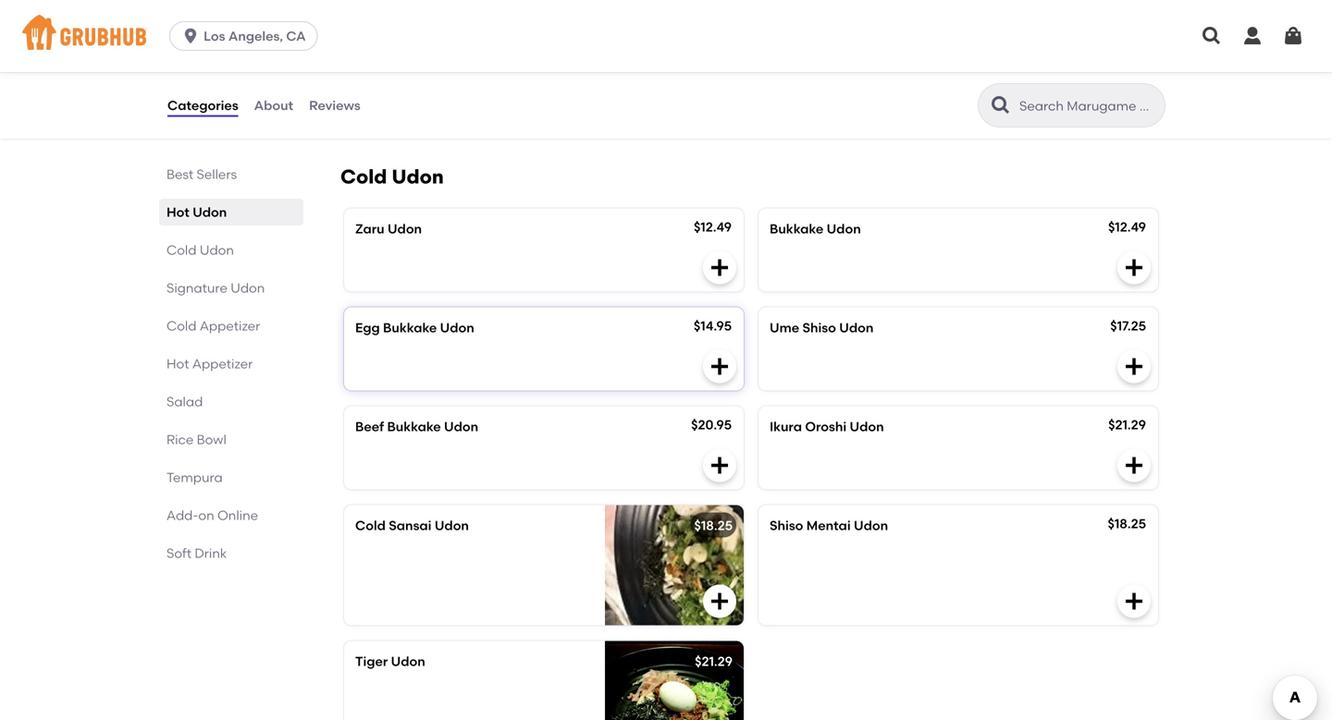Task type: locate. For each thing, give the bounding box(es) containing it.
ikura oroshi udon
[[770, 419, 884, 435]]

svg image
[[1201, 25, 1223, 47], [181, 27, 200, 45], [709, 257, 731, 279], [1123, 257, 1145, 279], [1123, 356, 1145, 378], [1123, 591, 1145, 613]]

1 vertical spatial appetizer
[[192, 356, 253, 372]]

signature
[[167, 280, 227, 296]]

appetizer for cold appetizer
[[200, 318, 260, 334]]

cold sansai udon
[[355, 518, 469, 534]]

0 vertical spatial appetizer
[[200, 318, 260, 334]]

2 $12.49 from the left
[[1108, 219, 1146, 235]]

sansai
[[389, 518, 432, 534]]

hot for hot udon
[[167, 204, 190, 220]]

1 $12.49 from the left
[[694, 219, 732, 235]]

about
[[254, 97, 293, 113]]

cold udon up signature
[[167, 242, 234, 258]]

1 horizontal spatial $12.49
[[1108, 219, 1146, 235]]

udon
[[449, 56, 483, 72], [392, 165, 444, 189], [193, 204, 227, 220], [388, 221, 422, 237], [827, 221, 861, 237], [200, 242, 234, 258], [231, 280, 265, 296], [440, 320, 474, 336], [839, 320, 874, 336], [444, 419, 478, 435], [850, 419, 884, 435], [435, 518, 469, 534], [854, 518, 888, 534], [391, 654, 425, 670]]

shiso
[[803, 320, 836, 336], [770, 518, 803, 534]]

hot down best
[[167, 204, 190, 220]]

shiso right ume
[[803, 320, 836, 336]]

2 hot from the top
[[167, 356, 189, 372]]

cold
[[340, 165, 387, 189], [167, 242, 197, 258], [167, 318, 197, 334], [355, 518, 386, 534]]

1 vertical spatial cold udon
[[167, 242, 234, 258]]

$18.25
[[1108, 516, 1146, 532], [694, 518, 733, 534]]

reviews
[[309, 97, 361, 113]]

shiso mentai udon
[[770, 518, 888, 534]]

beef bukkake udon
[[355, 419, 478, 435]]

svg image
[[1242, 25, 1264, 47], [1282, 25, 1304, 47], [709, 356, 731, 378], [709, 455, 731, 477], [1123, 455, 1145, 477], [709, 591, 731, 613]]

1 horizontal spatial $21.29
[[1108, 417, 1146, 433]]

sellers
[[197, 167, 237, 182]]

svg image for zaru udon
[[709, 257, 731, 279]]

0 vertical spatial hot
[[167, 204, 190, 220]]

categories button
[[167, 72, 239, 139]]

on
[[198, 508, 214, 524]]

cold udon
[[340, 165, 444, 189], [167, 242, 234, 258]]

$12.49 for zaru udon
[[694, 219, 732, 235]]

ca
[[286, 28, 306, 44]]

$21.29
[[1108, 417, 1146, 433], [695, 654, 733, 670]]

hot
[[167, 204, 190, 220], [167, 356, 189, 372]]

0 vertical spatial cold udon
[[340, 165, 444, 189]]

add-on online
[[167, 508, 258, 524]]

appetizer
[[200, 318, 260, 334], [192, 356, 253, 372]]

$17.25
[[1110, 318, 1146, 334]]

appetizer down signature udon
[[200, 318, 260, 334]]

2 vertical spatial bukkake
[[387, 419, 441, 435]]

$12.49
[[694, 219, 732, 235], [1108, 219, 1146, 235]]

online
[[217, 508, 258, 524]]

$16.89
[[693, 54, 732, 70]]

signature udon
[[167, 280, 265, 296]]

bukkake for $14.95
[[383, 320, 437, 336]]

cold udon up "zaru udon"
[[340, 165, 444, 189]]

angeles,
[[228, 28, 283, 44]]

los angeles, ca
[[204, 28, 306, 44]]

shiso left mentai
[[770, 518, 803, 534]]

1 horizontal spatial cold udon
[[340, 165, 444, 189]]

0 horizontal spatial $21.29
[[695, 654, 733, 670]]

1 horizontal spatial $18.25
[[1108, 516, 1146, 532]]

1 vertical spatial bukkake
[[383, 320, 437, 336]]

1 hot from the top
[[167, 204, 190, 220]]

svg image for bukkake udon
[[1123, 257, 1145, 279]]

1 vertical spatial $21.29
[[695, 654, 733, 670]]

0 horizontal spatial $12.49
[[694, 219, 732, 235]]

svg image for ume shiso udon
[[1123, 356, 1145, 378]]

bukkake
[[770, 221, 824, 237], [383, 320, 437, 336], [387, 419, 441, 435]]

appetizer down cold appetizer
[[192, 356, 253, 372]]

los angeles, ca button
[[169, 21, 325, 51]]

ikura
[[770, 419, 802, 435]]

cold down "hot udon"
[[167, 242, 197, 258]]

egg bukkake udon
[[355, 320, 474, 336]]

tiger udon
[[355, 654, 425, 670]]

1 vertical spatial hot
[[167, 356, 189, 372]]

bukkake for $20.95
[[387, 419, 441, 435]]

cold sansai udon image
[[605, 505, 744, 626]]

0 horizontal spatial $18.25
[[694, 518, 733, 534]]

hot up salad
[[167, 356, 189, 372]]



Task type: vqa. For each thing, say whether or not it's contained in the screenshot.
Los
yes



Task type: describe. For each thing, give the bounding box(es) containing it.
$12.49 for bukkake udon
[[1108, 219, 1146, 235]]

soft drink
[[167, 546, 227, 562]]

svg image for shiso mentai udon
[[1123, 591, 1145, 613]]

svg image for ikura oroshi udon
[[1123, 455, 1145, 477]]

tempura
[[167, 470, 223, 486]]

cold left 'sansai'
[[355, 518, 386, 534]]

soft
[[167, 546, 192, 562]]

cold appetizer
[[167, 318, 260, 334]]

curry
[[410, 56, 446, 72]]

0 vertical spatial shiso
[[803, 320, 836, 336]]

$14.95
[[694, 318, 732, 334]]

about button
[[253, 72, 294, 139]]

0 vertical spatial $21.29
[[1108, 417, 1146, 433]]

chicken
[[355, 56, 407, 72]]

hot appetizer
[[167, 356, 253, 372]]

tiger udon image
[[605, 641, 744, 721]]

1 vertical spatial shiso
[[770, 518, 803, 534]]

beef
[[355, 419, 384, 435]]

svg image for cold sansai udon
[[709, 591, 731, 613]]

los
[[204, 28, 225, 44]]

cold down signature
[[167, 318, 197, 334]]

bowl
[[197, 432, 226, 448]]

Search Marugame Monzo search field
[[1018, 97, 1159, 115]]

oroshi
[[805, 419, 847, 435]]

best
[[167, 167, 194, 182]]

ume
[[770, 320, 799, 336]]

zaru
[[355, 221, 385, 237]]

search icon image
[[990, 94, 1012, 117]]

tiger
[[355, 654, 388, 670]]

0 vertical spatial bukkake
[[770, 221, 824, 237]]

main navigation navigation
[[0, 0, 1332, 72]]

appetizer for hot appetizer
[[192, 356, 253, 372]]

add-
[[167, 508, 198, 524]]

zaru udon
[[355, 221, 422, 237]]

reviews button
[[308, 72, 362, 139]]

0 horizontal spatial cold udon
[[167, 242, 234, 258]]

ume shiso udon
[[770, 320, 874, 336]]

best sellers
[[167, 167, 237, 182]]

bukkake udon
[[770, 221, 861, 237]]

svg image for egg bukkake udon
[[709, 356, 731, 378]]

salad
[[167, 394, 203, 410]]

hot udon
[[167, 204, 227, 220]]

cold up zaru
[[340, 165, 387, 189]]

$20.95
[[691, 417, 732, 433]]

egg
[[355, 320, 380, 336]]

categories
[[167, 97, 238, 113]]

drink
[[195, 546, 227, 562]]

mentai
[[807, 518, 851, 534]]

svg image inside los angeles, ca button
[[181, 27, 200, 45]]

chicken curry udon
[[355, 56, 483, 72]]

svg image for beef bukkake udon
[[709, 455, 731, 477]]

hot for hot appetizer
[[167, 356, 189, 372]]

rice bowl
[[167, 432, 226, 448]]

rice
[[167, 432, 194, 448]]



